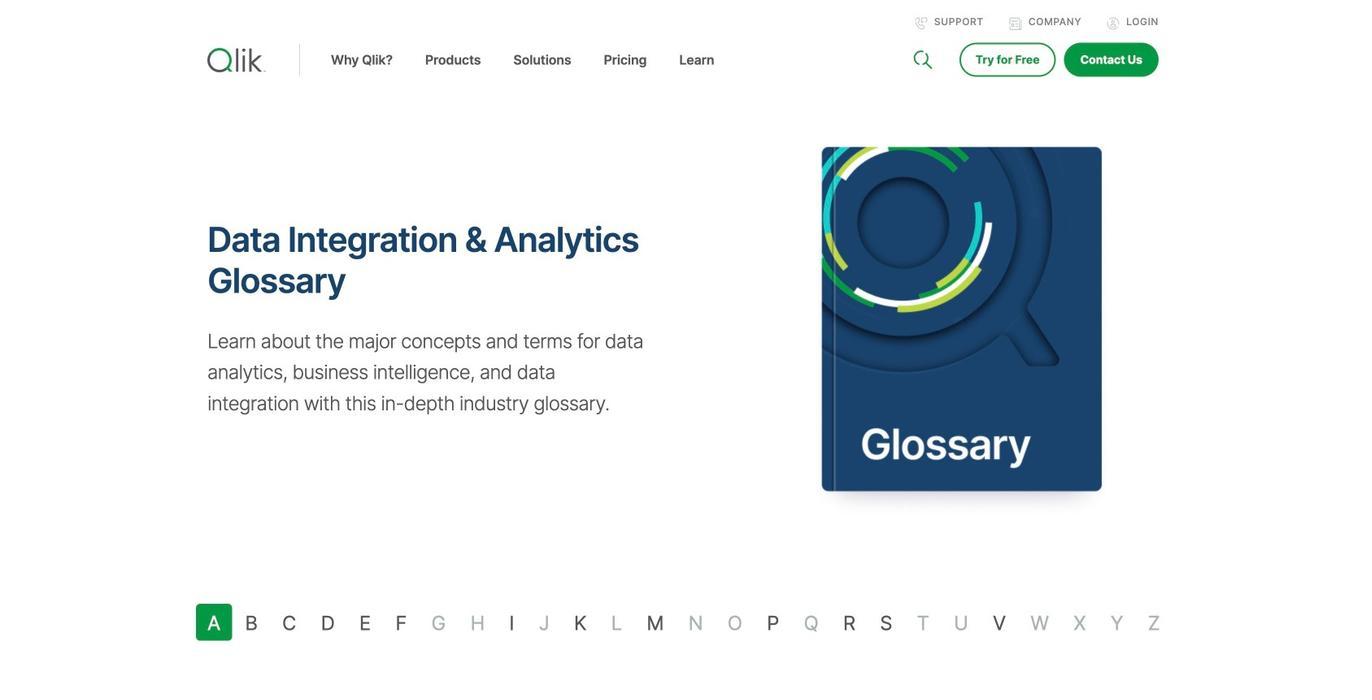 Task type: locate. For each thing, give the bounding box(es) containing it.
company image
[[1009, 17, 1022, 30]]

login image
[[1107, 17, 1120, 30]]

qlik image
[[207, 48, 266, 72]]



Task type: describe. For each thing, give the bounding box(es) containing it.
data integration & analytics glossary - hero image image
[[695, 96, 1268, 543]]

support image
[[915, 17, 928, 30]]



Task type: vqa. For each thing, say whether or not it's contained in the screenshot.
application
no



